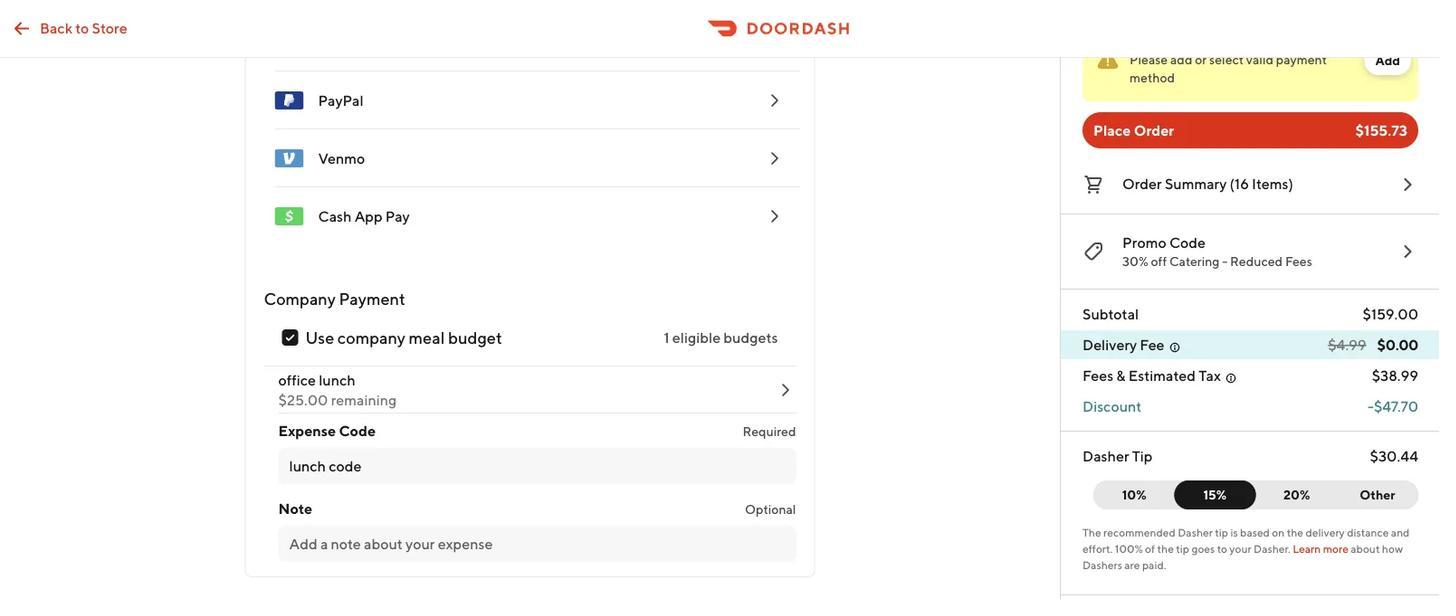Task type: vqa. For each thing, say whether or not it's contained in the screenshot.
left house
no



Task type: describe. For each thing, give the bounding box(es) containing it.
venmo
[[318, 150, 365, 167]]

about
[[1351, 542, 1380, 555]]

payment
[[339, 289, 405, 308]]

tax
[[1199, 367, 1221, 384]]

$159.00
[[1363, 306, 1419, 323]]

expense code
[[278, 422, 376, 439]]

10% button
[[1094, 481, 1186, 510]]

0 horizontal spatial dasher
[[1083, 448, 1129, 465]]

order inside button
[[1123, 175, 1162, 192]]

place order
[[1094, 122, 1174, 139]]

please add or select valid payment method
[[1130, 52, 1327, 85]]

on
[[1272, 526, 1285, 539]]

1 horizontal spatial tip
[[1215, 526, 1228, 539]]

recommended
[[1104, 526, 1176, 539]]

use company meal budget
[[306, 328, 502, 347]]

learn
[[1293, 542, 1321, 555]]

- inside promo code 30% off catering - reduced fees
[[1222, 254, 1228, 269]]

add
[[1170, 52, 1193, 67]]

add new payment method image for venmo
[[764, 148, 785, 169]]

summary
[[1165, 175, 1227, 192]]

20%
[[1284, 487, 1310, 502]]

expense
[[278, 422, 336, 439]]

$47.70
[[1374, 398, 1419, 415]]

-$47.70
[[1368, 398, 1419, 415]]

the
[[1083, 526, 1101, 539]]

$30.44
[[1370, 448, 1419, 465]]

Expense Code text field
[[289, 456, 785, 476]]

1 vertical spatial -
[[1368, 398, 1374, 415]]

10%
[[1122, 487, 1147, 502]]

payment
[[1276, 52, 1327, 67]]

paid.
[[1142, 559, 1166, 571]]

to inside the recommended dasher tip is based on the delivery distance and effort. 100% of the tip goes to your dasher.
[[1217, 542, 1227, 555]]

note
[[278, 500, 312, 517]]

15%
[[1204, 487, 1227, 502]]

20% button
[[1245, 481, 1338, 510]]

100%
[[1115, 542, 1143, 555]]

fees & estimated
[[1083, 367, 1196, 384]]

estimated
[[1129, 367, 1196, 384]]

learn more
[[1293, 542, 1349, 555]]

1 eligible budgets
[[664, 329, 778, 346]]

catering
[[1170, 254, 1220, 269]]

items)
[[1252, 175, 1294, 192]]

dasher.
[[1254, 542, 1291, 555]]

app
[[355, 208, 383, 225]]

based
[[1240, 526, 1270, 539]]

paypal
[[318, 92, 364, 109]]

more
[[1323, 542, 1349, 555]]

code for expense
[[339, 422, 376, 439]]

subtotal
[[1083, 306, 1139, 323]]

other
[[1360, 487, 1395, 502]]

back to store button
[[0, 10, 138, 47]]

0 horizontal spatial fees
[[1083, 367, 1114, 384]]

dasher inside the recommended dasher tip is based on the delivery distance and effort. 100% of the tip goes to your dasher.
[[1178, 526, 1213, 539]]

show menu image
[[275, 28, 304, 57]]

goes
[[1192, 542, 1215, 555]]

place
[[1094, 122, 1131, 139]]

1 horizontal spatial the
[[1287, 526, 1304, 539]]

0 horizontal spatial tip
[[1176, 542, 1190, 555]]

Use company meal budget checkbox
[[282, 330, 298, 346]]

office lunch $25.00 remaining
[[278, 372, 397, 409]]

status containing please add or select valid payment method
[[1083, 35, 1419, 101]]

fee
[[1140, 336, 1165, 354]]

learn more link
[[1293, 542, 1349, 555]]

$4.99
[[1328, 336, 1367, 354]]

add
[[1375, 53, 1400, 68]]

30%
[[1123, 254, 1148, 269]]

your
[[1230, 542, 1252, 555]]

tip amount option group
[[1094, 481, 1419, 510]]

promo code 30% off catering - reduced fees
[[1123, 234, 1312, 269]]

change image
[[774, 379, 796, 401]]

meal
[[409, 328, 445, 347]]

menu containing paypal
[[260, 14, 800, 245]]

code for promo
[[1170, 234, 1206, 251]]

dashers
[[1083, 559, 1122, 571]]

about how dashers are paid.
[[1083, 542, 1403, 571]]



Task type: locate. For each thing, give the bounding box(es) containing it.
to left your
[[1217, 542, 1227, 555]]

0 vertical spatial to
[[75, 19, 89, 36]]

company
[[338, 328, 406, 347]]

(16
[[1230, 175, 1249, 192]]

fees inside promo code 30% off catering - reduced fees
[[1285, 254, 1312, 269]]

1 horizontal spatial -
[[1368, 398, 1374, 415]]

0 vertical spatial fees
[[1285, 254, 1312, 269]]

order right place
[[1134, 122, 1174, 139]]

order left summary
[[1123, 175, 1162, 192]]

0 vertical spatial order
[[1134, 122, 1174, 139]]

the
[[1287, 526, 1304, 539], [1157, 542, 1174, 555]]

$38.99
[[1372, 367, 1419, 384]]

0 vertical spatial -
[[1222, 254, 1228, 269]]

- down $38.99
[[1368, 398, 1374, 415]]

fees
[[1285, 254, 1312, 269], [1083, 367, 1114, 384]]

0 horizontal spatial to
[[75, 19, 89, 36]]

optional
[[745, 502, 796, 517]]

1 vertical spatial order
[[1123, 175, 1162, 192]]

2 vertical spatial add new payment method image
[[764, 148, 785, 169]]

back to store
[[40, 19, 127, 36]]

add button
[[1365, 46, 1411, 75]]

menu
[[260, 14, 800, 245]]

tip
[[1132, 448, 1153, 465]]

1 vertical spatial dasher
[[1178, 526, 1213, 539]]

1 vertical spatial add new payment method image
[[764, 90, 785, 111]]

tip left is
[[1215, 526, 1228, 539]]

to inside button
[[75, 19, 89, 36]]

$155.73
[[1356, 122, 1408, 139]]

code up the catering
[[1170, 234, 1206, 251]]

-
[[1222, 254, 1228, 269], [1368, 398, 1374, 415]]

code down the remaining
[[339, 422, 376, 439]]

required
[[743, 424, 796, 439]]

or
[[1195, 52, 1207, 67]]

dasher tip
[[1083, 448, 1153, 465]]

store
[[92, 19, 127, 36]]

company payment
[[264, 289, 405, 308]]

code
[[1170, 234, 1206, 251], [339, 422, 376, 439]]

and
[[1391, 526, 1410, 539]]

office
[[278, 372, 316, 389]]

please
[[1130, 52, 1168, 67]]

0 vertical spatial add new payment method image
[[764, 32, 785, 53]]

1 horizontal spatial to
[[1217, 542, 1227, 555]]

0 horizontal spatial code
[[339, 422, 376, 439]]

3 add new payment method image from the top
[[764, 148, 785, 169]]

tip
[[1215, 526, 1228, 539], [1176, 542, 1190, 555]]

the recommended dasher tip is based on the delivery distance and effort. 100% of the tip goes to your dasher.
[[1083, 526, 1410, 555]]

delivery
[[1083, 336, 1137, 354]]

1 add new payment method image from the top
[[764, 32, 785, 53]]

add new payment method image
[[764, 205, 785, 227]]

&
[[1116, 367, 1126, 384]]

1 vertical spatial the
[[1157, 542, 1174, 555]]

discount
[[1083, 398, 1142, 415]]

eligible
[[672, 329, 721, 346]]

the right 'on' at the right
[[1287, 526, 1304, 539]]

budgets
[[724, 329, 778, 346]]

reduced
[[1230, 254, 1283, 269]]

fees left &
[[1083, 367, 1114, 384]]

add new payment method image
[[764, 32, 785, 53], [764, 90, 785, 111], [764, 148, 785, 169]]

0 vertical spatial tip
[[1215, 526, 1228, 539]]

0 horizontal spatial the
[[1157, 542, 1174, 555]]

0 vertical spatial dasher
[[1083, 448, 1129, 465]]

1 vertical spatial code
[[339, 422, 376, 439]]

0 vertical spatial code
[[1170, 234, 1206, 251]]

15% button
[[1174, 481, 1256, 510]]

1 vertical spatial to
[[1217, 542, 1227, 555]]

- right the catering
[[1222, 254, 1228, 269]]

cash
[[318, 208, 352, 225]]

$25.00
[[278, 392, 328, 409]]

distance
[[1347, 526, 1389, 539]]

delivery
[[1306, 526, 1345, 539]]

0 horizontal spatial -
[[1222, 254, 1228, 269]]

Note text field
[[289, 534, 785, 554]]

status
[[1083, 35, 1419, 101]]

$0.00
[[1377, 336, 1419, 354]]

add new payment method image for paypal
[[764, 90, 785, 111]]

cash app pay
[[318, 208, 410, 225]]

dasher left tip
[[1083, 448, 1129, 465]]

1
[[664, 329, 670, 346]]

tip left goes
[[1176, 542, 1190, 555]]

fees right reduced
[[1285, 254, 1312, 269]]

2 add new payment method image from the top
[[764, 90, 785, 111]]

pay
[[385, 208, 410, 225]]

budget
[[448, 328, 502, 347]]

select
[[1209, 52, 1244, 67]]

lunch
[[319, 372, 355, 389]]

1 horizontal spatial fees
[[1285, 254, 1312, 269]]

back
[[40, 19, 73, 36]]

off
[[1151, 254, 1167, 269]]

to right back
[[75, 19, 89, 36]]

1 horizontal spatial code
[[1170, 234, 1206, 251]]

is
[[1231, 526, 1238, 539]]

method
[[1130, 70, 1175, 85]]

of
[[1145, 542, 1155, 555]]

order summary (16 items) button
[[1083, 170, 1419, 199]]

are
[[1125, 559, 1140, 571]]

the right of
[[1157, 542, 1174, 555]]

1 horizontal spatial dasher
[[1178, 526, 1213, 539]]

order summary (16 items)
[[1123, 175, 1294, 192]]

how
[[1382, 542, 1403, 555]]

dasher up goes
[[1178, 526, 1213, 539]]

order
[[1134, 122, 1174, 139], [1123, 175, 1162, 192]]

use
[[306, 328, 334, 347]]

Other button
[[1337, 481, 1419, 510]]

1 vertical spatial fees
[[1083, 367, 1114, 384]]

promo
[[1123, 234, 1167, 251]]

dasher
[[1083, 448, 1129, 465], [1178, 526, 1213, 539]]

code inside promo code 30% off catering - reduced fees
[[1170, 234, 1206, 251]]

effort.
[[1083, 542, 1113, 555]]

1 vertical spatial tip
[[1176, 542, 1190, 555]]

valid
[[1246, 52, 1274, 67]]

to
[[75, 19, 89, 36], [1217, 542, 1227, 555]]

remaining
[[331, 392, 397, 409]]

0 vertical spatial the
[[1287, 526, 1304, 539]]

company
[[264, 289, 336, 308]]



